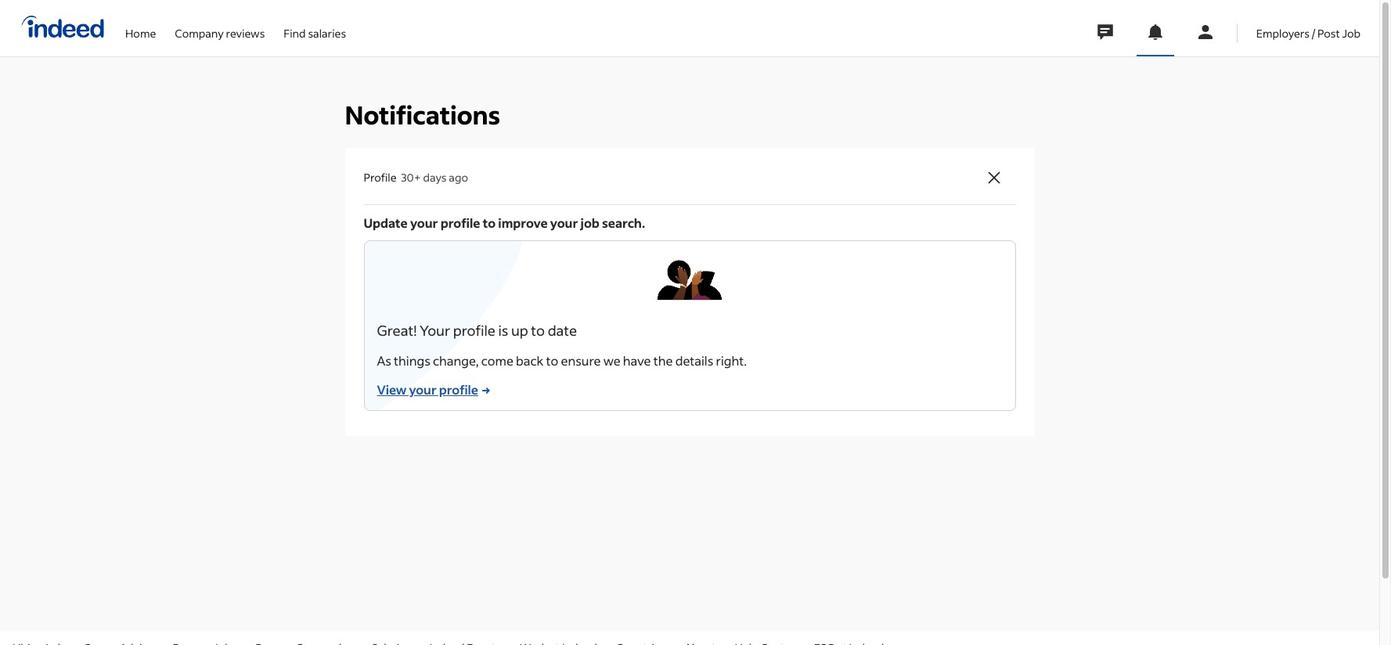 Task type: locate. For each thing, give the bounding box(es) containing it.
profile left is
[[453, 321, 495, 340]]

update
[[364, 214, 408, 231]]

profile down change,
[[439, 381, 478, 398]]

your
[[420, 321, 450, 340]]

job
[[1342, 25, 1361, 40]]

your for update your profile to improve your job search.
[[410, 214, 438, 231]]

company
[[175, 25, 224, 40]]

right.
[[716, 352, 747, 369]]

profile 30+ days ago
[[364, 170, 468, 185]]

job
[[581, 214, 600, 231]]

profile down ago
[[441, 214, 480, 231]]

employers / post job link
[[1256, 0, 1361, 53]]

find salaries
[[284, 25, 346, 40]]

ago
[[449, 170, 468, 185]]

2 vertical spatial to
[[546, 352, 558, 369]]

salaries
[[308, 25, 346, 40]]

to for up
[[531, 321, 545, 340]]

view your profile link
[[377, 381, 491, 398]]

profile
[[441, 214, 480, 231], [453, 321, 495, 340], [439, 381, 478, 398]]

the
[[653, 352, 673, 369]]

come
[[481, 352, 513, 369]]

30+
[[401, 170, 421, 185]]

to left 'improve'
[[483, 214, 496, 231]]

1 vertical spatial to
[[531, 321, 545, 340]]

2 vertical spatial profile
[[439, 381, 478, 398]]

profile for is
[[453, 321, 495, 340]]

to right up
[[531, 321, 545, 340]]

view
[[377, 381, 407, 398]]

0 vertical spatial to
[[483, 214, 496, 231]]

as
[[377, 352, 391, 369]]

great!
[[377, 321, 417, 340]]

home link
[[125, 0, 156, 53]]

1 horizontal spatial to
[[531, 321, 545, 340]]

to for back
[[546, 352, 558, 369]]

notifications
[[345, 99, 500, 131]]

1 vertical spatial profile
[[453, 321, 495, 340]]

is
[[498, 321, 508, 340]]

/
[[1312, 25, 1315, 40]]

employers
[[1256, 25, 1310, 40]]

your down things
[[409, 381, 437, 398]]

to right back
[[546, 352, 558, 369]]

find
[[284, 25, 306, 40]]

2 horizontal spatial to
[[546, 352, 558, 369]]

your for view your profile
[[409, 381, 437, 398]]

your
[[410, 214, 438, 231], [550, 214, 578, 231], [409, 381, 437, 398]]

profile for to
[[441, 214, 480, 231]]

your right update
[[410, 214, 438, 231]]

change,
[[433, 352, 479, 369]]

profile
[[364, 170, 397, 185]]

0 vertical spatial profile
[[441, 214, 480, 231]]

to
[[483, 214, 496, 231], [531, 321, 545, 340], [546, 352, 558, 369]]



Task type: vqa. For each thing, say whether or not it's contained in the screenshot.
Construction
no



Task type: describe. For each thing, give the bounding box(es) containing it.
we
[[603, 352, 620, 369]]

back
[[516, 352, 544, 369]]

post
[[1318, 25, 1340, 40]]

dismiss profile from 30+ days ago notification image
[[984, 168, 1003, 187]]

things
[[394, 352, 430, 369]]

notifications main content
[[0, 0, 1379, 631]]

update your profile to improve your job search.
[[364, 214, 645, 231]]

improve
[[498, 214, 548, 231]]

0 horizontal spatial to
[[483, 214, 496, 231]]

your left job
[[550, 214, 578, 231]]

messages unread count 0 image
[[1095, 16, 1115, 48]]

reviews
[[226, 25, 265, 40]]

details
[[675, 352, 713, 369]]

view your profile
[[377, 381, 478, 398]]

company reviews link
[[175, 0, 265, 53]]

employers / post job
[[1256, 25, 1361, 40]]

notifications unread count 0 image
[[1146, 23, 1165, 41]]

company reviews
[[175, 25, 265, 40]]

home
[[125, 25, 156, 40]]

find salaries link
[[284, 0, 346, 53]]

up
[[511, 321, 528, 340]]

as things change, come back to ensure we have the details right.
[[377, 352, 747, 369]]

search.
[[602, 214, 645, 231]]

ensure
[[561, 352, 601, 369]]

great! your profile is up to date
[[377, 321, 577, 340]]

account image
[[1196, 23, 1215, 41]]

date
[[548, 321, 577, 340]]

days
[[423, 170, 447, 185]]

have
[[623, 352, 651, 369]]



